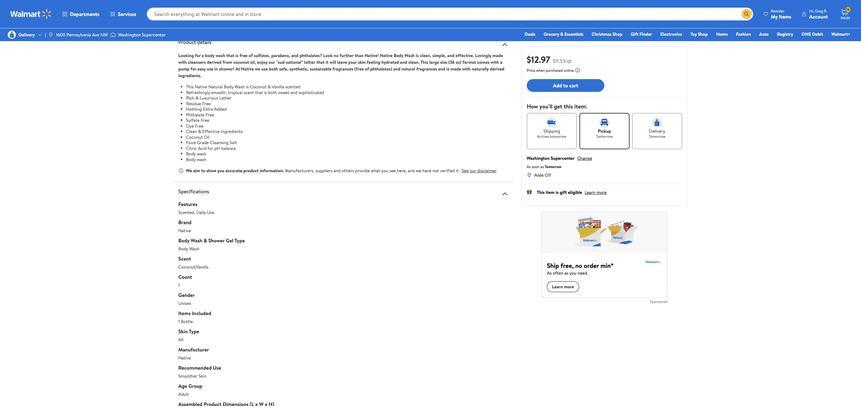 Task type: vqa. For each thing, say whether or not it's contained in the screenshot.
leftmost flavor
no



Task type: locate. For each thing, give the bounding box(es) containing it.
0 vertical spatial of
[[249, 52, 253, 59]]

0 vertical spatial to
[[564, 82, 569, 89]]

hydrated
[[382, 59, 399, 65]]

christmas shop link
[[589, 31, 626, 38]]

for down the cleansers
[[191, 66, 196, 72]]

at
[[236, 66, 240, 72]]

refreshingly
[[186, 89, 210, 96]]

and up natural
[[400, 59, 407, 65]]

shop for toy shop
[[698, 31, 708, 37]]

1 horizontal spatial of
[[365, 66, 369, 72]]

product details
[[178, 39, 212, 46]]

use left in
[[207, 66, 213, 72]]

1 horizontal spatial supercenter
[[551, 155, 575, 162]]

legal information image
[[576, 68, 581, 73]]

coconut left vanilla
[[250, 84, 267, 90]]

our right see
[[470, 168, 477, 174]]

citric
[[186, 145, 197, 152]]

0 vertical spatial both
[[269, 66, 278, 72]]

soon
[[532, 164, 540, 170]]

for up the cleansers
[[195, 52, 201, 59]]

to right "aim"
[[201, 168, 205, 174]]

1 horizontal spatial a
[[501, 59, 503, 65]]

 image
[[8, 31, 16, 39], [111, 32, 116, 38]]

type right gel on the bottom left
[[235, 237, 245, 244]]

skin
[[178, 328, 188, 335], [199, 373, 207, 380]]

for left the ph
[[208, 145, 213, 152]]

toy shop link
[[688, 31, 711, 38]]

0 vertical spatial washington
[[118, 32, 141, 38]]

item
[[204, 16, 217, 25], [546, 189, 555, 196]]

this native natural body wash is coconut & vanilla scented refreshingly smooth, tropical scent that is both sweet and sophisticated rich & luxurious lather residue free nothing extra added phthalate free sulfate free dye free clean & effective ingredients coconut oil food grade cleansing salt citric acid for ph balance body wash body wash
[[186, 84, 324, 163]]

0 horizontal spatial  image
[[8, 31, 16, 39]]

0 vertical spatial delivery
[[19, 32, 35, 38]]

unisex
[[178, 301, 191, 307]]

scent
[[178, 256, 191, 263]]

g11
[[545, 172, 551, 179]]

group
[[189, 383, 202, 390]]

tomorrow inside washington supercenter change as soon as tomorrow
[[545, 164, 562, 170]]

phthalates)
[[370, 66, 392, 72]]

tomorrow
[[550, 134, 567, 139]]

0 vertical spatial supercenter
[[142, 32, 166, 38]]

gel
[[226, 237, 234, 244]]

skin up all
[[178, 328, 188, 335]]

1 left "bottle"
[[178, 319, 180, 325]]

supercenter inside washington supercenter change as soon as tomorrow
[[551, 155, 575, 162]]

oil,
[[250, 59, 256, 65]]

1 horizontal spatial skin
[[199, 373, 207, 380]]

debit
[[813, 31, 824, 37]]

1 vertical spatial delivery
[[650, 128, 666, 135]]

1 horizontal spatial fragrances
[[417, 66, 437, 72]]

manufacturers,
[[285, 168, 315, 174]]

1 vertical spatial use
[[213, 365, 221, 372]]

1 vertical spatial we
[[416, 168, 422, 174]]

and right here, at the top of page
[[408, 168, 415, 174]]

and left others
[[334, 168, 341, 174]]

& right grocery
[[561, 31, 564, 37]]

of up oil,
[[249, 52, 253, 59]]

native up hydrated
[[380, 52, 393, 59]]

we
[[255, 66, 260, 72], [416, 168, 422, 174]]

1 horizontal spatial washington
[[527, 155, 550, 162]]

rich
[[186, 95, 195, 101]]

clean.
[[409, 59, 420, 65]]

learn
[[585, 189, 596, 196]]

wash up the clean.
[[405, 52, 415, 59]]

2 horizontal spatial this
[[537, 189, 545, 196]]

1 vertical spatial washington
[[527, 155, 550, 162]]

items inside features scented, daily use brand native body wash & shower gel type body wash scent coconut|vanilla count 1 gender unisex items included 1 bottle skin type all manufacturer native recommended use smoother skin age group adult
[[178, 310, 191, 317]]

wash up from
[[216, 52, 225, 59]]

christmas
[[592, 31, 612, 37]]

you left see
[[381, 168, 389, 174]]

both down '"sud-' in the top left of the page
[[269, 66, 278, 72]]

to left cart at the right
[[564, 82, 569, 89]]

0 horizontal spatial derived
[[207, 59, 222, 65]]

 image down the walmart image
[[8, 31, 16, 39]]

skin down recommended at bottom left
[[199, 373, 207, 380]]

greg
[[815, 8, 824, 14]]

2 horizontal spatial tomorrow
[[649, 134, 666, 139]]

items
[[779, 13, 792, 20], [178, 310, 191, 317]]

1 vertical spatial coconut
[[186, 134, 203, 140]]

tomorrow for pickup
[[597, 134, 613, 139]]

electronics link
[[658, 31, 685, 38]]

gift
[[631, 31, 639, 37]]

tomorrow down intent image for pickup
[[597, 134, 613, 139]]

0 vertical spatial item
[[204, 16, 217, 25]]

1 vertical spatial type
[[189, 328, 199, 335]]

of right (free
[[365, 66, 369, 72]]

scented,
[[178, 210, 195, 216]]

made down the oz)
[[451, 66, 461, 72]]

washington inside washington supercenter change as soon as tomorrow
[[527, 155, 550, 162]]

wash up scent at the bottom of the page
[[189, 246, 200, 252]]

that
[[227, 52, 235, 59], [317, 59, 325, 65], [255, 89, 263, 96]]

this for this native natural body wash is coconut & vanilla scented refreshingly smooth, tropical scent that is both sweet and sophisticated rich & luxurious lather residue free nothing extra added phthalate free sulfate free dye free clean & effective ingredients coconut oil food grade cleansing salt citric acid for ph balance body wash body wash
[[186, 84, 194, 90]]

0 vertical spatial skin
[[178, 328, 188, 335]]

washington for washington supercenter change as soon as tomorrow
[[527, 155, 550, 162]]

derived right naturally on the right top of page
[[490, 66, 505, 72]]

age
[[178, 383, 187, 390]]

both inside the looking for a body wash that is free of sulfates, parabens, and phthalates? look no further than native! native body wash is clean, simple, and effective. lovingly made with cleansers derived from coconut oil, enjoy our "sud-sational" lather that it will leave your skin feeling hydrated and clean. this large size (36 oz) format comes with a pump for easy use in shower! at native we use both safe, synthetic, sustainable fragrances (free of phthalates) and natural fragrances and is made with naturally derived ingredients.
[[269, 66, 278, 72]]

tomorrow up g11
[[545, 164, 562, 170]]

accurate
[[226, 168, 242, 174]]

1 horizontal spatial this
[[564, 103, 573, 111]]

1 vertical spatial made
[[451, 66, 461, 72]]

tomorrow down intent image for delivery
[[649, 134, 666, 139]]

use right daily
[[207, 210, 214, 216]]

coconut
[[250, 84, 267, 90], [186, 134, 203, 140]]

lather
[[304, 59, 316, 65]]

with down format
[[462, 66, 471, 72]]

essentials
[[565, 31, 584, 37]]

1 vertical spatial that
[[317, 59, 325, 65]]

supercenter
[[142, 32, 166, 38], [551, 155, 575, 162]]

fragrances down the large
[[417, 66, 437, 72]]

a down the 'product details' icon at the right
[[501, 59, 503, 65]]

tropical
[[228, 89, 243, 96]]

1 vertical spatial to
[[201, 168, 205, 174]]

0 horizontal spatial coconut
[[186, 134, 203, 140]]

1 horizontal spatial shop
[[698, 31, 708, 37]]

0 horizontal spatial that
[[227, 52, 235, 59]]

native inside this native natural body wash is coconut & vanilla scented refreshingly smooth, tropical scent that is both sweet and sophisticated rich & luxurious lather residue free nothing extra added phthalate free sulfate free dye free clean & effective ingredients coconut oil food grade cleansing salt citric acid for ph balance body wash body wash
[[195, 84, 207, 90]]

Walmart Site-Wide search field
[[147, 8, 754, 20]]

1 fragrances from the left
[[333, 66, 354, 72]]

shower!
[[219, 66, 234, 72]]

learn more button
[[585, 189, 607, 196]]

1 horizontal spatial tomorrow
[[597, 134, 613, 139]]

you right the show on the left of the page
[[217, 168, 224, 174]]

2 vertical spatial this
[[537, 189, 545, 196]]

item left the gift
[[546, 189, 555, 196]]

recommended
[[178, 365, 212, 372]]

wash down "at"
[[235, 84, 245, 90]]

delivery left |
[[19, 32, 35, 38]]

easy
[[198, 66, 206, 72]]

 image right nw at the top left
[[111, 32, 116, 38]]

 image for delivery
[[8, 31, 16, 39]]

smooth,
[[211, 89, 227, 96]]

made down the 'product details' icon at the right
[[493, 52, 503, 59]]

items up "bottle"
[[178, 310, 191, 317]]

1 horizontal spatial  image
[[111, 32, 116, 38]]

1 use from the left
[[207, 66, 213, 72]]

oz)
[[456, 59, 462, 65]]

0 horizontal spatial we
[[255, 66, 260, 72]]

0 horizontal spatial of
[[249, 52, 253, 59]]

will
[[330, 59, 336, 65]]

1 vertical spatial item
[[546, 189, 555, 196]]

and right 'sweet'
[[291, 89, 298, 96]]

shower
[[208, 237, 225, 244]]

price
[[527, 68, 536, 73]]

1 horizontal spatial with
[[462, 66, 471, 72]]

2 vertical spatial that
[[255, 89, 263, 96]]

fragrances down the leave
[[333, 66, 354, 72]]

show
[[207, 168, 216, 174]]

change
[[578, 155, 593, 162]]

2 1 from the top
[[178, 319, 180, 325]]

this down 'clean,'
[[421, 59, 429, 65]]

count
[[178, 274, 192, 281]]

1 vertical spatial items
[[178, 310, 191, 317]]

0 vertical spatial for
[[195, 52, 201, 59]]

fashion
[[737, 31, 751, 37]]

features
[[178, 201, 198, 208]]

1 horizontal spatial you
[[381, 168, 389, 174]]

delivery inside delivery tomorrow
[[650, 128, 666, 135]]

0 vertical spatial this
[[421, 59, 429, 65]]

that up from
[[227, 52, 235, 59]]

1 horizontal spatial delivery
[[650, 128, 666, 135]]

delivery
[[19, 32, 35, 38], [650, 128, 666, 135]]

1 shop from the left
[[613, 31, 623, 37]]

supercenter for washington supercenter change as soon as tomorrow
[[551, 155, 575, 162]]

1 vertical spatial this
[[564, 103, 573, 111]]

0 horizontal spatial delivery
[[19, 32, 35, 38]]

that left it
[[317, 59, 325, 65]]

we left 'have'
[[416, 168, 422, 174]]

 image for washington supercenter
[[111, 32, 116, 38]]

washington down services
[[118, 32, 141, 38]]

when
[[537, 68, 545, 73]]

0 horizontal spatial this
[[186, 84, 194, 90]]

0 vertical spatial our
[[269, 59, 275, 65]]

specifications
[[178, 188, 209, 195]]

1 you from the left
[[217, 168, 224, 174]]

auto link
[[757, 31, 772, 38]]

0 horizontal spatial tomorrow
[[545, 164, 562, 170]]

1 horizontal spatial we
[[416, 168, 422, 174]]

a left body
[[202, 52, 204, 59]]

is left the gift
[[556, 189, 559, 196]]

sulfate
[[186, 117, 200, 124]]

1 horizontal spatial that
[[255, 89, 263, 96]]

with right comes
[[491, 59, 499, 65]]

delivery down intent image for delivery
[[650, 128, 666, 135]]

supercenter for washington supercenter
[[142, 32, 166, 38]]

and
[[291, 52, 299, 59], [448, 52, 455, 59], [400, 59, 407, 65], [394, 66, 401, 72], [438, 66, 446, 72], [291, 89, 298, 96], [334, 168, 341, 174], [408, 168, 415, 174]]

 image
[[48, 32, 54, 37]]

0 vertical spatial coconut
[[250, 84, 267, 90]]

shop right the toy
[[698, 31, 708, 37]]

free
[[240, 52, 248, 59]]

we down oil,
[[255, 66, 260, 72]]

type down "bottle"
[[189, 328, 199, 335]]

tomorrow for delivery
[[649, 134, 666, 139]]

native down brand
[[178, 228, 191, 234]]

wash down 'grade'
[[197, 151, 206, 157]]

0 vertical spatial items
[[779, 13, 792, 20]]

derived up in
[[207, 59, 222, 65]]

1 vertical spatial of
[[365, 66, 369, 72]]

intent image for pickup image
[[600, 118, 610, 128]]

1 horizontal spatial use
[[262, 66, 268, 72]]

item up details in the left of the page
[[204, 16, 217, 25]]

lovingly
[[475, 52, 492, 59]]

adult
[[178, 392, 189, 398]]

shop right christmas
[[613, 31, 623, 37]]

0 vertical spatial 1
[[178, 282, 180, 289]]

0 horizontal spatial a
[[202, 52, 204, 59]]

intent image for delivery image
[[653, 118, 663, 128]]

registry
[[778, 31, 794, 37]]

1 vertical spatial our
[[470, 168, 477, 174]]

this item is gift eligible learn more
[[537, 189, 607, 196]]

1 vertical spatial skin
[[199, 373, 207, 380]]

1 vertical spatial this
[[186, 84, 194, 90]]

0 horizontal spatial this
[[192, 16, 202, 25]]

"sud-
[[276, 59, 286, 65]]

1 horizontal spatial items
[[779, 13, 792, 20]]

this right about
[[192, 16, 202, 25]]

nothing
[[186, 106, 202, 112]]

this inside this native natural body wash is coconut & vanilla scented refreshingly smooth, tropical scent that is both sweet and sophisticated rich & luxurious lather residue free nothing extra added phthalate free sulfate free dye free clean & effective ingredients coconut oil food grade cleansing salt citric acid for ph balance body wash body wash
[[186, 84, 194, 90]]

1 vertical spatial 1
[[178, 319, 180, 325]]

skin
[[358, 59, 366, 65]]

is
[[236, 52, 239, 59], [416, 52, 419, 59], [447, 66, 450, 72], [246, 84, 249, 90], [264, 89, 267, 96], [556, 189, 559, 196]]

1 vertical spatial supercenter
[[551, 155, 575, 162]]

2 vertical spatial for
[[208, 145, 213, 152]]

both left 'sweet'
[[268, 89, 277, 96]]

to
[[564, 82, 569, 89], [201, 168, 205, 174]]

1 horizontal spatial this
[[421, 59, 429, 65]]

items inside reorder my items
[[779, 13, 792, 20]]

pump
[[178, 66, 190, 72]]

our left '"sud-' in the top left of the page
[[269, 59, 275, 65]]

2 shop from the left
[[698, 31, 708, 37]]

cleansing
[[210, 140, 229, 146]]

scented
[[285, 84, 301, 90]]

home
[[717, 31, 728, 37]]

use right recommended at bottom left
[[213, 365, 221, 372]]

0 horizontal spatial you
[[217, 168, 224, 174]]

account
[[810, 13, 828, 20]]

for
[[195, 52, 201, 59], [191, 66, 196, 72], [208, 145, 213, 152]]

0 horizontal spatial items
[[178, 310, 191, 317]]

see our disclaimer button
[[462, 168, 497, 174]]

items right my
[[779, 13, 792, 20]]

that right scent
[[255, 89, 263, 96]]

bottle
[[181, 319, 193, 325]]

0 horizontal spatial use
[[207, 66, 213, 72]]

acid
[[198, 145, 207, 152]]

0 horizontal spatial fragrances
[[333, 66, 354, 72]]

0 vertical spatial type
[[235, 237, 245, 244]]

coconut up citric
[[186, 134, 203, 140]]

use down "enjoy"
[[262, 66, 268, 72]]

pickup tomorrow
[[597, 128, 613, 139]]

1 horizontal spatial made
[[493, 52, 503, 59]]

wash left shower
[[191, 237, 203, 244]]

0 horizontal spatial skin
[[178, 328, 188, 335]]

0 vertical spatial this
[[192, 16, 202, 25]]

0 vertical spatial that
[[227, 52, 235, 59]]

washington up soon at the top right of page
[[527, 155, 550, 162]]

oil
[[204, 134, 210, 140]]

& left shower
[[204, 237, 207, 244]]

shop for christmas shop
[[613, 31, 623, 37]]

1 vertical spatial derived
[[490, 66, 505, 72]]

1 vertical spatial both
[[268, 89, 277, 96]]

simple,
[[433, 52, 446, 59]]

native up the luxurious
[[195, 84, 207, 90]]

native down manufacturer on the left bottom of the page
[[178, 355, 191, 362]]

1 down count
[[178, 282, 180, 289]]

size
[[440, 59, 448, 65]]

this right 'gifting made easy' image
[[537, 189, 545, 196]]

1 horizontal spatial item
[[546, 189, 555, 196]]

this right get
[[564, 103, 573, 111]]

0 vertical spatial we
[[255, 66, 260, 72]]

0 horizontal spatial washington
[[118, 32, 141, 38]]

with up pump on the top left of page
[[178, 59, 187, 65]]

for inside this native natural body wash is coconut & vanilla scented refreshingly smooth, tropical scent that is both sweet and sophisticated rich & luxurious lather residue free nothing extra added phthalate free sulfate free dye free clean & effective ingredients coconut oil food grade cleansing salt citric acid for ph balance body wash body wash
[[208, 145, 213, 152]]

it.
[[456, 168, 460, 174]]

both inside this native natural body wash is coconut & vanilla scented refreshingly smooth, tropical scent that is both sweet and sophisticated rich & luxurious lather residue free nothing extra added phthalate free sulfate free dye free clean & effective ingredients coconut oil food grade cleansing salt citric acid for ph balance body wash body wash
[[268, 89, 277, 96]]

0 horizontal spatial supercenter
[[142, 32, 166, 38]]

this down ingredients.
[[186, 84, 194, 90]]

0 horizontal spatial shop
[[613, 31, 623, 37]]

0 horizontal spatial our
[[269, 59, 275, 65]]

1 horizontal spatial to
[[564, 82, 569, 89]]

home link
[[714, 31, 731, 38]]

1 horizontal spatial coconut
[[250, 84, 267, 90]]



Task type: describe. For each thing, give the bounding box(es) containing it.
walmart+
[[832, 31, 851, 37]]

hi, greg r account
[[810, 8, 828, 20]]

that inside this native natural body wash is coconut & vanilla scented refreshingly smooth, tropical scent that is both sweet and sophisticated rich & luxurious lather residue free nothing extra added phthalate free sulfate free dye free clean & effective ingredients coconut oil food grade cleansing salt citric acid for ph balance body wash body wash
[[255, 89, 263, 96]]

0 vertical spatial a
[[202, 52, 204, 59]]

gift
[[560, 189, 567, 196]]

sustainable
[[310, 66, 332, 72]]

smoother
[[178, 373, 198, 380]]

delivery for delivery tomorrow
[[650, 128, 666, 135]]

gifting made easy image
[[527, 189, 532, 195]]

effective
[[202, 128, 220, 135]]

reorder my items
[[771, 8, 792, 20]]

see
[[462, 168, 469, 174]]

and down size
[[438, 66, 446, 72]]

this for this item is gift eligible learn more
[[537, 189, 545, 196]]

to inside button
[[564, 82, 569, 89]]

product
[[178, 39, 196, 46]]

hi,
[[810, 8, 814, 14]]

finder
[[640, 31, 653, 37]]

see
[[390, 168, 396, 174]]

sational"
[[286, 59, 303, 65]]

clean
[[186, 128, 197, 135]]

food
[[186, 140, 196, 146]]

is right tropical
[[246, 84, 249, 90]]

leave
[[337, 59, 347, 65]]

shipping
[[544, 128, 561, 135]]

sponsored
[[651, 299, 668, 305]]

is up the clean.
[[416, 52, 419, 59]]

1 horizontal spatial type
[[235, 237, 245, 244]]

2 fragrances from the left
[[417, 66, 437, 72]]

we inside the looking for a body wash that is free of sulfates, parabens, and phthalates? look no further than native! native body wash is clean, simple, and effective. lovingly made with cleansers derived from coconut oil, enjoy our "sud-sational" lather that it will leave your skin feeling hydrated and clean. this large size (36 oz) format comes with a pump for easy use in shower! at native we use both safe, synthetic, sustainable fragrances (free of phthalates) and natural fragrances and is made with naturally derived ingredients.
[[255, 66, 260, 72]]

is left free
[[236, 52, 239, 59]]

is left vanilla
[[264, 89, 267, 96]]

Search search field
[[147, 8, 754, 20]]

cleansers
[[188, 59, 206, 65]]

luxurious
[[200, 95, 218, 101]]

feeling
[[367, 59, 381, 65]]

toy shop
[[691, 31, 708, 37]]

washington supercenter
[[118, 32, 166, 38]]

walmart image
[[10, 9, 52, 19]]

information.
[[260, 168, 284, 174]]

price when purchased online
[[527, 68, 574, 73]]

intent image for shipping image
[[547, 118, 557, 128]]

search icon image
[[745, 12, 750, 17]]

body inside the looking for a body wash that is free of sulfates, parabens, and phthalates? look no further than native! native body wash is clean, simple, and effective. lovingly made with cleansers derived from coconut oil, enjoy our "sud-sational" lather that it will leave your skin feeling hydrated and clean. this large size (36 oz) format comes with a pump for easy use in shower! at native we use both safe, synthetic, sustainable fragrances (free of phthalates) and natural fragrances and is made with naturally derived ingredients.
[[394, 52, 404, 59]]

free right phthalate
[[206, 112, 214, 118]]

wash inside this native natural body wash is coconut & vanilla scented refreshingly smooth, tropical scent that is both sweet and sophisticated rich & luxurious lather residue free nothing extra added phthalate free sulfate free dye free clean & effective ingredients coconut oil food grade cleansing salt citric acid for ph balance body wash body wash
[[235, 84, 245, 90]]

0 horizontal spatial type
[[189, 328, 199, 335]]

our inside the looking for a body wash that is free of sulfates, parabens, and phthalates? look no further than native! native body wash is clean, simple, and effective. lovingly made with cleansers derived from coconut oil, enjoy our "sud-sational" lather that it will leave your skin feeling hydrated and clean. this large size (36 oz) format comes with a pump for easy use in shower! at native we use both safe, synthetic, sustainable fragrances (free of phthalates) and natural fragrances and is made with naturally derived ingredients.
[[269, 59, 275, 65]]

body
[[205, 52, 215, 59]]

grocery
[[544, 31, 560, 37]]

reorder
[[771, 8, 785, 14]]

clean,
[[420, 52, 432, 59]]

what
[[371, 168, 380, 174]]

2 horizontal spatial with
[[491, 59, 499, 65]]

0 vertical spatial use
[[207, 210, 214, 216]]

about
[[173, 16, 191, 25]]

ph
[[215, 145, 220, 152]]

effective.
[[456, 52, 474, 59]]

services
[[118, 11, 136, 18]]

pickup
[[598, 128, 612, 135]]

$12.97 $11.53/qt
[[527, 53, 572, 66]]

and down hydrated
[[394, 66, 401, 72]]

one
[[802, 31, 812, 37]]

(36
[[449, 59, 455, 65]]

all
[[178, 337, 184, 343]]

add
[[553, 82, 563, 89]]

wash inside the looking for a body wash that is free of sulfates, parabens, and phthalates? look no further than native! native body wash is clean, simple, and effective. lovingly made with cleansers derived from coconut oil, enjoy our "sud-sational" lather that it will leave your skin feeling hydrated and clean. this large size (36 oz) format comes with a pump for easy use in shower! at native we use both safe, synthetic, sustainable fragrances (free of phthalates) and natural fragrances and is made with naturally derived ingredients.
[[405, 52, 415, 59]]

looking
[[178, 52, 194, 59]]

free down extra
[[201, 117, 209, 124]]

0 horizontal spatial to
[[201, 168, 205, 174]]

product details image
[[501, 41, 509, 49]]

and inside this native natural body wash is coconut & vanilla scented refreshingly smooth, tropical scent that is both sweet and sophisticated rich & luxurious lather residue free nothing extra added phthalate free sulfate free dye free clean & effective ingredients coconut oil food grade cleansing salt citric acid for ph balance body wash body wash
[[291, 89, 298, 96]]

departments
[[70, 11, 99, 18]]

1 horizontal spatial derived
[[490, 66, 505, 72]]

0 horizontal spatial item
[[204, 16, 217, 25]]

1600
[[56, 32, 65, 38]]

nw
[[101, 32, 108, 38]]

grocery & essentials
[[544, 31, 584, 37]]

it
[[326, 59, 329, 65]]

& right clean
[[198, 128, 201, 135]]

further
[[340, 52, 354, 59]]

details
[[197, 39, 212, 46]]

auto
[[760, 31, 769, 37]]

vanilla
[[272, 84, 284, 90]]

grade
[[197, 140, 209, 146]]

wash inside the looking for a body wash that is free of sulfates, parabens, and phthalates? look no further than native! native body wash is clean, simple, and effective. lovingly made with cleansers derived from coconut oil, enjoy our "sud-sational" lather that it will leave your skin feeling hydrated and clean. this large size (36 oz) format comes with a pump for easy use in shower! at native we use both safe, synthetic, sustainable fragrances (free of phthalates) and natural fragrances and is made with naturally derived ingredients.
[[216, 52, 225, 59]]

registry link
[[775, 31, 797, 38]]

looking for a body wash that is free of sulfates, parabens, and phthalates? look no further than native! native body wash is clean, simple, and effective. lovingly made with cleansers derived from coconut oil, enjoy our "sud-sational" lather that it will leave your skin feeling hydrated and clean. this large size (36 oz) format comes with a pump for easy use in shower! at native we use both safe, synthetic, sustainable fragrances (free of phthalates) and natural fragrances and is made with naturally derived ingredients.
[[178, 52, 505, 79]]

change button
[[578, 155, 593, 162]]

2 you from the left
[[381, 168, 389, 174]]

add to cart
[[553, 82, 579, 89]]

christmas shop
[[592, 31, 623, 37]]

about this item
[[173, 16, 217, 25]]

naturally
[[472, 66, 489, 72]]

this inside the looking for a body wash that is free of sulfates, parabens, and phthalates? look no further than native! native body wash is clean, simple, and effective. lovingly made with cleansers derived from coconut oil, enjoy our "sud-sational" lather that it will leave your skin feeling hydrated and clean. this large size (36 oz) format comes with a pump for easy use in shower! at native we use both safe, synthetic, sustainable fragrances (free of phthalates) and natural fragrances and is made with naturally derived ingredients.
[[421, 59, 429, 65]]

than
[[355, 52, 364, 59]]

balance
[[221, 145, 236, 152]]

parabens,
[[271, 52, 290, 59]]

0 horizontal spatial made
[[451, 66, 461, 72]]

as
[[541, 164, 544, 170]]

departments button
[[57, 6, 105, 22]]

is down (36
[[447, 66, 450, 72]]

free right residue
[[202, 100, 211, 107]]

0 vertical spatial made
[[493, 52, 503, 59]]

washington for washington supercenter
[[118, 32, 141, 38]]

0 vertical spatial derived
[[207, 59, 222, 65]]

$96.80
[[841, 16, 851, 20]]

& right rich
[[196, 95, 199, 101]]

electronics
[[661, 31, 683, 37]]

1 vertical spatial for
[[191, 66, 196, 72]]

my
[[771, 13, 778, 20]]

coconut|vanilla
[[178, 264, 209, 271]]

and up (36
[[448, 52, 455, 59]]

phthalates?
[[300, 52, 322, 59]]

native!
[[365, 52, 379, 59]]

wash down acid
[[197, 156, 206, 163]]

gender
[[178, 292, 195, 299]]

sweet
[[278, 89, 290, 96]]

manufacturer
[[178, 347, 209, 354]]

aim
[[193, 168, 200, 174]]

& inside features scented, daily use brand native body wash & shower gel type body wash scent coconut|vanilla count 1 gender unisex items included 1 bottle skin type all manufacturer native recommended use smoother skin age group adult
[[204, 237, 207, 244]]

1 vertical spatial a
[[501, 59, 503, 65]]

1 horizontal spatial our
[[470, 168, 477, 174]]

cart
[[570, 82, 579, 89]]

enjoy
[[257, 59, 268, 65]]

0 horizontal spatial with
[[178, 59, 187, 65]]

specifications image
[[501, 190, 509, 198]]

2 horizontal spatial that
[[317, 59, 325, 65]]

in
[[215, 66, 218, 72]]

delivery for delivery
[[19, 32, 35, 38]]

and up sational"
[[291, 52, 299, 59]]

native down oil,
[[241, 66, 254, 72]]

ave
[[92, 32, 100, 38]]

free right dye
[[195, 123, 204, 129]]

16
[[847, 7, 850, 12]]

grocery & essentials link
[[541, 31, 587, 38]]

2 use from the left
[[262, 66, 268, 72]]

dye
[[186, 123, 194, 129]]

1 1 from the top
[[178, 282, 180, 289]]

& left vanilla
[[268, 84, 271, 90]]

deals link
[[522, 31, 539, 38]]

not
[[433, 168, 439, 174]]



